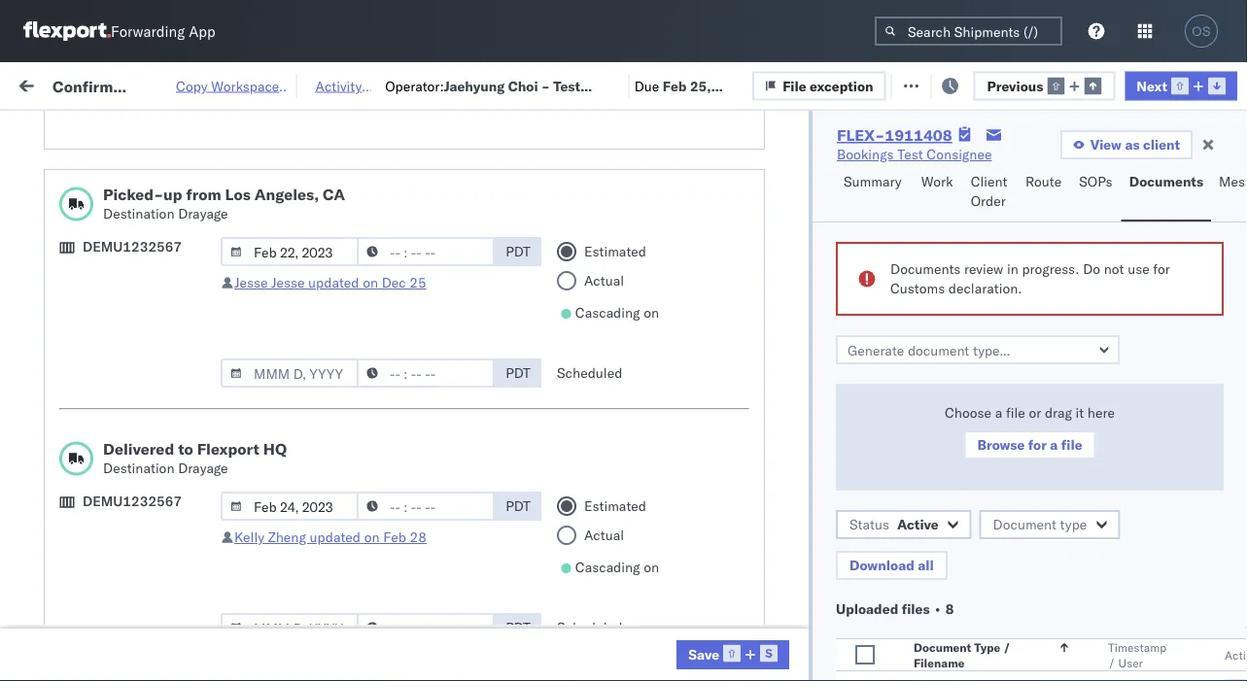 Task type: locate. For each thing, give the bounding box(es) containing it.
document type
[[994, 516, 1088, 533]]

flex-1911408 up in
[[964, 235, 1065, 252]]

1 lagerfeld from the top
[[767, 577, 825, 594]]

documents inside button
[[1130, 173, 1204, 190]]

None checkbox
[[856, 646, 875, 665]]

status active
[[850, 516, 939, 533]]

-- : -- -- text field
[[357, 492, 495, 521], [357, 614, 495, 643]]

confirm pickup from los angeles, ca up of
[[45, 267, 254, 303]]

0 vertical spatial international
[[828, 577, 907, 594]]

cascading for delivered to flexport hq
[[576, 559, 641, 576]]

2 actual from the top
[[585, 527, 624, 544]]

destination down jaehyung
[[444, 97, 520, 114]]

/ left user
[[1109, 656, 1116, 671]]

estimated for delivered to flexport hq
[[585, 498, 647, 515]]

feb down deadline button
[[302, 192, 326, 209]]

4 11:59 from the top
[[203, 406, 241, 423]]

flex-2150210 button
[[933, 316, 1069, 343], [933, 316, 1069, 343]]

client inside button
[[971, 173, 1008, 190]]

os
[[1193, 24, 1212, 38]]

1 vertical spatial schedule pickup from los angeles, ca button
[[45, 394, 276, 435]]

save
[[689, 646, 720, 663]]

1 vertical spatial cascading
[[576, 559, 641, 576]]

1 schedule pickup from los angeles, ca link from the top
[[45, 180, 276, 219]]

7 schedule from the top
[[45, 533, 102, 551]]

2 cascading from the top
[[576, 559, 641, 576]]

actual for picked-up from los angeles, ca
[[585, 272, 624, 289]]

am inside due feb 25, 12:00 am
[[705, 97, 727, 114]]

mmm d, yyyy text field up 11:59 pm pst, mar 3, 2023
[[221, 614, 359, 643]]

documents for documents review in progress. do not use for customs declaration.
[[891, 261, 961, 278]]

flex-1911408 up the summary
[[837, 125, 953, 145]]

los
[[183, 181, 205, 198], [225, 185, 251, 204], [175, 224, 197, 241], [175, 267, 197, 284], [183, 353, 205, 370], [183, 395, 205, 412], [183, 438, 205, 455]]

7 ocean from the top
[[485, 492, 525, 509]]

0 vertical spatial confirm pickup from los angeles, ca link
[[45, 223, 276, 262]]

delivered
[[103, 440, 174, 459]]

schedule for first "schedule pickup from los angeles, ca" link from the bottom
[[45, 438, 102, 455]]

am down 25,
[[705, 97, 727, 114]]

flxt0 up mess
[[1215, 149, 1248, 166]]

name
[[646, 159, 677, 174]]

1 vertical spatial bleckmann
[[962, 620, 1031, 637]]

1 vertical spatial flex-1977428
[[964, 278, 1065, 295]]

2 drayage from the top
[[178, 460, 228, 477]]

0 vertical spatial 1977428
[[1006, 149, 1065, 166]]

otter
[[612, 663, 644, 680], [738, 663, 770, 680]]

documents for documents
[[1130, 173, 1204, 190]]

feb left 23,
[[302, 235, 326, 252]]

schedule pickup from los angeles, ca for second schedule pickup from los angeles, ca button from the bottom of the page
[[45, 395, 262, 432]]

0 vertical spatial flxt0
[[1215, 149, 1248, 166]]

2 scheduled from the top
[[557, 620, 623, 637]]

4 2, from the top
[[331, 534, 344, 551]]

for inside the documents review in progress. do not use for customs declaration.
[[1154, 261, 1171, 278]]

flex- up browse
[[964, 406, 1006, 423]]

due feb 25, 12:00 am
[[635, 77, 727, 114]]

los down deadline
[[225, 185, 251, 204]]

1 2, from the top
[[331, 406, 344, 423]]

21, up '11:59 pm pst, feb 21, 2023'
[[321, 149, 342, 166]]

2 flex-1911466 from the top
[[964, 449, 1065, 466]]

21, for 11:59 pm pst, feb 21, 2023
[[330, 192, 351, 209]]

1 schedule delivery appointment from the top
[[45, 148, 239, 165]]

2 flxt0 from the top
[[1215, 278, 1248, 295]]

1 vertical spatial file
[[1062, 437, 1083, 454]]

1 vertical spatial destination
[[103, 205, 175, 222]]

2 ocean fcl from the top
[[485, 235, 553, 252]]

account
[[721, 149, 772, 166], [847, 149, 899, 166], [721, 278, 772, 295], [847, 278, 899, 295], [712, 320, 763, 338], [838, 320, 889, 338], [747, 663, 799, 680]]

bicu1234565,
[[1088, 406, 1184, 423], [1088, 448, 1184, 465], [1088, 491, 1184, 508], [1088, 534, 1184, 551]]

1977428 up 2150210
[[1006, 278, 1065, 295]]

11:59 down 9:30
[[203, 363, 241, 380]]

0 horizontal spatial documents
[[891, 261, 961, 278]]

test inside operator: jaehyung choi - test destination agent
[[554, 77, 581, 94]]

demu1232567 down picked-
[[83, 238, 182, 255]]

schedule pickup from los angeles, ca link
[[45, 180, 276, 219], [45, 352, 276, 391], [45, 394, 276, 433], [45, 437, 276, 476]]

11:59 pm pst, feb 21, 2023
[[203, 192, 388, 209]]

feb left 27,
[[302, 363, 326, 380]]

0 vertical spatial estimated
[[585, 243, 647, 260]]

airport
[[45, 629, 88, 646]]

1 vertical spatial confirm pickup from los angeles, ca link
[[45, 266, 276, 305]]

3 11:59 pm pst, mar 2, 2023 from the top
[[203, 492, 381, 509]]

11:59 pm pst, mar 2, 2023
[[203, 406, 381, 423], [203, 449, 381, 466], [203, 492, 381, 509], [203, 534, 381, 551]]

schedule
[[45, 148, 102, 165], [45, 181, 102, 198], [45, 353, 102, 370], [45, 395, 102, 412], [45, 438, 102, 455], [45, 491, 102, 508], [45, 533, 102, 551], [45, 576, 102, 593], [45, 609, 102, 626]]

file up consignee button
[[783, 77, 807, 94]]

international down uploaded
[[828, 620, 907, 637]]

4 pdt from the top
[[506, 620, 531, 637]]

0 vertical spatial destination
[[444, 97, 520, 114]]

resize handle column header for mode
[[579, 151, 602, 682]]

schedule inside the schedule pickup from amsterdam airport schiphol, haarlemmermeer, netherlands
[[45, 609, 102, 626]]

document inside document type / filename
[[914, 640, 972, 655]]

1 horizontal spatial otter
[[738, 663, 770, 680]]

0 vertical spatial for
[[1154, 261, 1171, 278]]

3 bicu1234565, demu123 from the top
[[1088, 491, 1248, 508]]

bleckmann up type
[[962, 620, 1031, 637]]

2 lcl from the top
[[529, 278, 553, 295]]

3 schedule pickup from los angeles, ca from the top
[[45, 395, 262, 432]]

1 vertical spatial flex-1911408
[[964, 235, 1065, 252]]

1 horizontal spatial jesse
[[271, 274, 305, 291]]

documents up customs
[[891, 261, 961, 278]]

3 schedule delivery appointment from the top
[[45, 533, 239, 551]]

angeles, inside picked-up from los angeles, ca destination drayage
[[255, 185, 319, 204]]

updated down 23,
[[308, 274, 359, 291]]

0 vertical spatial confirm pickup from los angeles, ca button
[[45, 223, 276, 264]]

filtered
[[19, 119, 67, 136]]

0 vertical spatial ocean lcl
[[485, 149, 553, 166]]

2 cascading on from the top
[[576, 559, 660, 576]]

0 horizontal spatial document
[[914, 640, 972, 655]]

4 demo from the top
[[666, 492, 702, 509]]

schiphol,
[[91, 629, 150, 646]]

destination inside delivered to flexport hq destination drayage
[[103, 460, 175, 477]]

feb for 11:59 pm pst, feb 27, 2023
[[302, 363, 326, 380]]

0 vertical spatial am
[[705, 97, 727, 114]]

c/o
[[936, 577, 959, 594], [936, 620, 959, 637]]

client up order
[[971, 173, 1008, 190]]

1 vertical spatial drayage
[[178, 460, 228, 477]]

1891264
[[1006, 192, 1065, 209]]

1 vertical spatial confirm pickup from los angeles, ca button
[[45, 266, 276, 307]]

0 vertical spatial -- : -- -- text field
[[357, 492, 495, 521]]

2, up kelly zheng updated on feb 28 button
[[331, 492, 344, 509]]

0 vertical spatial flex-1977428
[[964, 149, 1065, 166]]

from inside the schedule pickup from amsterdam airport schiphol, haarlemmermeer, netherlands
[[151, 609, 180, 626]]

0 vertical spatial c/o
[[936, 577, 959, 594]]

demu1232567 up use
[[1088, 234, 1187, 251]]

client name
[[612, 159, 677, 174]]

b.v down the all
[[911, 577, 932, 594]]

resize handle column header for workitem
[[278, 151, 302, 682]]

am right 9:30
[[236, 278, 259, 295]]

2, right hq
[[331, 449, 344, 466]]

2 ag from the left
[[929, 320, 948, 338]]

/ inside document type / filename
[[1004, 640, 1011, 655]]

schedule delivery appointment link for fourth schedule delivery appointment button from the bottom
[[45, 147, 239, 167]]

flxt0
[[1215, 149, 1248, 166], [1215, 278, 1248, 295]]

exception down the search shipments (/) 'text field'
[[944, 75, 1007, 92]]

0 vertical spatial cascading on
[[576, 304, 660, 321]]

1 vertical spatial confirm pickup from los angeles, ca
[[45, 267, 254, 303]]

1 vertical spatial am
[[236, 278, 259, 295]]

11:59 up delivered to flexport hq destination drayage on the bottom of the page
[[203, 406, 241, 423]]

1 vertical spatial -- : -- -- text field
[[357, 359, 495, 388]]

1 horizontal spatial work
[[922, 173, 954, 190]]

2 estimated from the top
[[585, 498, 647, 515]]

0 horizontal spatial jesse
[[234, 274, 268, 291]]

1 horizontal spatial client
[[971, 173, 1008, 190]]

cascading on for picked-up from los angeles, ca
[[576, 304, 660, 321]]

maeu1234567
[[1088, 149, 1187, 166], [1088, 277, 1187, 294]]

0 horizontal spatial integration
[[612, 320, 679, 338]]

client for client name
[[612, 159, 643, 174]]

document
[[994, 516, 1057, 533], [914, 640, 972, 655]]

2 1911466 from the top
[[1006, 449, 1065, 466]]

schedule for first "schedule pickup from los angeles, ca" link
[[45, 181, 102, 198]]

schedule for 'schedule delivery appointment' link related to fourth schedule delivery appointment button from the bottom
[[45, 148, 102, 165]]

1 vertical spatial c/o
[[936, 620, 959, 637]]

1 vertical spatial karl lagerfeld international b.v c/o bleckmann
[[738, 620, 1031, 637]]

a inside button
[[1051, 437, 1059, 454]]

0 vertical spatial file
[[1007, 405, 1026, 422]]

document type button
[[980, 511, 1121, 540]]

delivery for 4th schedule delivery appointment button
[[106, 576, 156, 593]]

jesse right 9:30
[[234, 274, 268, 291]]

action
[[1181, 75, 1224, 92]]

am for 9:30 am pst, feb 24, 2023
[[236, 278, 259, 295]]

0 vertical spatial schedule pickup from los angeles, ca button
[[45, 180, 276, 221]]

flexport. image
[[23, 21, 111, 41]]

0 horizontal spatial /
[[1004, 640, 1011, 655]]

declaration.
[[949, 280, 1023, 297]]

1 horizontal spatial document
[[994, 516, 1057, 533]]

4 bicu1234565, demu123 from the top
[[1088, 534, 1248, 551]]

demu1232567 for delivered to flexport hq
[[83, 493, 182, 510]]

0 vertical spatial bleckmann
[[962, 577, 1031, 594]]

here
[[1088, 405, 1116, 422]]

am right 10:44
[[245, 620, 267, 637]]

cascading on for delivered to flexport hq
[[576, 559, 660, 576]]

feb for 9:30 am pst, feb 24, 2023
[[295, 278, 319, 295]]

4 schedule delivery appointment from the top
[[45, 576, 239, 593]]

os button
[[1180, 9, 1225, 53]]

3 schedule delivery appointment button from the top
[[45, 533, 239, 554]]

0 vertical spatial actual
[[585, 272, 624, 289]]

0 horizontal spatial flex-1911408
[[837, 125, 953, 145]]

8 resize handle column header from the left
[[1182, 151, 1205, 682]]

3 2, from the top
[[331, 492, 344, 509]]

1911466 up browse for a file
[[1006, 406, 1065, 423]]

flex- left in
[[964, 278, 1006, 295]]

confirm pickup from los angeles, ca button up of
[[45, 266, 276, 307]]

drayage inside picked-up from los angeles, ca destination drayage
[[178, 205, 228, 222]]

import work button
[[156, 62, 253, 106]]

flex-1911466 up browse
[[964, 406, 1065, 423]]

message (0)
[[261, 75, 340, 92]]

not
[[1105, 261, 1125, 278]]

1 jesse from the left
[[234, 274, 268, 291]]

7 resize handle column header from the left
[[1055, 151, 1079, 682]]

pickup up schiphol, at the left
[[106, 609, 148, 626]]

0 horizontal spatial for
[[1029, 437, 1047, 454]]

/
[[1004, 640, 1011, 655], [1109, 656, 1116, 671]]

3 schedule pickup from los angeles, ca link from the top
[[45, 394, 276, 433]]

0 vertical spatial lagerfeld
[[767, 577, 825, 594]]

0 vertical spatial karl
[[738, 577, 763, 594]]

lagerfeld
[[767, 577, 825, 594], [767, 620, 825, 637]]

schedule delivery appointment
[[45, 148, 239, 165], [45, 491, 239, 508], [45, 533, 239, 551], [45, 576, 239, 593]]

files
[[902, 601, 930, 618]]

los for first "schedule pickup from los angeles, ca" link from the bottom
[[183, 438, 205, 455]]

do
[[1084, 261, 1101, 278]]

0 vertical spatial lcl
[[529, 149, 553, 166]]

1 scheduled from the top
[[557, 365, 623, 382]]

am for 10:44 am pst, mar 3, 2023
[[245, 620, 267, 637]]

1 horizontal spatial 1911408
[[1006, 235, 1065, 252]]

21,
[[321, 149, 342, 166], [330, 192, 351, 209]]

flex- up review
[[964, 235, 1006, 252]]

ca for confirm pickup from los angeles, ca link corresponding to first confirm pickup from los angeles, ca 'button'
[[45, 244, 63, 261]]

5 fcl from the top
[[529, 492, 553, 509]]

1 vertical spatial b.v
[[911, 620, 932, 637]]

delivery for fourth schedule delivery appointment button from the bottom
[[106, 148, 156, 165]]

9 schedule from the top
[[45, 609, 102, 626]]

c/o up 8 at bottom
[[936, 577, 959, 594]]

test inside bookings test consignee link
[[898, 146, 924, 163]]

flex-1911466
[[964, 406, 1065, 423], [964, 449, 1065, 466], [964, 492, 1065, 509], [964, 534, 1065, 551]]

0 horizontal spatial otter
[[612, 663, 644, 680]]

1 vertical spatial 21,
[[330, 192, 351, 209]]

11:59 down picked-up from los angeles, ca destination drayage
[[203, 235, 241, 252]]

ca for first "schedule pickup from los angeles, ca" link from the bottom
[[45, 458, 63, 475]]

3 ocean lcl from the top
[[485, 663, 553, 680]]

los left 9:30
[[175, 267, 197, 284]]

resize handle column header for flex id
[[1055, 151, 1079, 682]]

1 vertical spatial scheduled
[[557, 620, 623, 637]]

1 vertical spatial ocean lcl
[[485, 278, 553, 295]]

confirm pickup from los angeles, ca down picked-
[[45, 224, 254, 261]]

schedule pickup from los angeles, ca for first schedule pickup from los angeles, ca button from the bottom
[[45, 438, 262, 475]]

document for document type / filename
[[914, 640, 972, 655]]

2 vertical spatial am
[[245, 620, 267, 637]]

3, for 10:44 am pst, mar 3, 2023
[[333, 620, 345, 637]]

1 vertical spatial work
[[922, 173, 954, 190]]

3 schedule delivery appointment link from the top
[[45, 533, 239, 552]]

resize handle column header for client name
[[705, 151, 729, 682]]

0 vertical spatial document
[[994, 516, 1057, 533]]

mar down the "11:59 pm pst, feb 27, 2023"
[[302, 406, 328, 423]]

21, up 23,
[[330, 192, 351, 209]]

1 vertical spatial documents
[[891, 261, 961, 278]]

workitem button
[[12, 155, 282, 174]]

mar down 10:44 am pst, mar 3, 2023
[[302, 663, 328, 680]]

0 vertical spatial 3,
[[333, 620, 345, 637]]

c/o down 8 at bottom
[[936, 620, 959, 637]]

los for confirm pickup from los angeles, ca link corresponding to first confirm pickup from los angeles, ca 'button'
[[175, 224, 197, 241]]

3 1911466 from the top
[[1006, 492, 1065, 509]]

type
[[1061, 516, 1088, 533]]

los right up
[[183, 181, 205, 198]]

Search Shipments (/) text field
[[875, 17, 1063, 46]]

2 vertical spatial lcl
[[529, 663, 553, 680]]

resize handle column header for deadline
[[384, 151, 408, 682]]

1 karl lagerfeld international b.v c/o bleckmann from the top
[[738, 577, 1031, 594]]

-- : -- -- text field right 27,
[[357, 359, 495, 388]]

b.v down files
[[911, 620, 932, 637]]

test1
[[1215, 192, 1248, 209]]

0 vertical spatial b.v
[[911, 577, 932, 594]]

-- : -- -- text field for 3rd mmm d, yyyy text field from the top of the page
[[357, 492, 495, 521]]

jesse down 11:59 pm pst, feb 23, 2023 at the left top
[[271, 274, 305, 291]]

2 schedule pickup from los angeles, ca link from the top
[[45, 352, 276, 391]]

2 integration test account - on ag from the left
[[738, 320, 948, 338]]

confirm pickup from los angeles, ca link
[[45, 223, 276, 262], [45, 266, 276, 305]]

flex-1919147
[[964, 363, 1065, 380]]

drayage down up
[[178, 205, 228, 222]]

schedule for schedule pickup from amsterdam airport schiphol, haarlemmermeer, netherlands link
[[45, 609, 102, 626]]

feb inside due feb 25, 12:00 am
[[663, 77, 687, 94]]

1 actual from the top
[[585, 272, 624, 289]]

los up to
[[183, 395, 205, 412]]

2 vertical spatial schedule pickup from los angeles, ca button
[[45, 437, 276, 478]]

4 ocean fcl from the top
[[485, 406, 553, 423]]

1 vertical spatial -- : -- -- text field
[[357, 614, 495, 643]]

los for third "schedule pickup from los angeles, ca" link from the bottom of the page
[[183, 353, 205, 370]]

1977428
[[1006, 149, 1065, 166], [1006, 278, 1065, 295]]

2 flexport demo consignee from the top
[[612, 406, 771, 423]]

1 vertical spatial updated
[[310, 529, 361, 546]]

pickup left to
[[106, 438, 148, 455]]

2 schedule pickup from los angeles, ca from the top
[[45, 353, 262, 389]]

my work
[[19, 71, 106, 97]]

2, down 27,
[[331, 406, 344, 423]]

1 horizontal spatial ag
[[929, 320, 948, 338]]

confirm pickup from los angeles, ca link down up
[[45, 223, 276, 262]]

work left "id"
[[922, 173, 954, 190]]

0 horizontal spatial work
[[211, 75, 245, 92]]

0 horizontal spatial on
[[779, 320, 799, 338]]

bicu1234565, demu123
[[1088, 406, 1248, 423], [1088, 448, 1248, 465], [1088, 491, 1248, 508], [1088, 534, 1248, 551]]

demo
[[666, 363, 702, 380], [666, 406, 702, 423], [666, 449, 702, 466], [666, 492, 702, 509], [666, 534, 702, 551]]

-- : -- -- text field up 25
[[357, 237, 495, 267]]

11:59 down deadline
[[203, 192, 241, 209]]

0 vertical spatial confirm pickup from los angeles, ca
[[45, 224, 254, 261]]

1 horizontal spatial flex-1911408
[[964, 235, 1065, 252]]

otter left products
[[612, 663, 644, 680]]

destination down picked-
[[103, 205, 175, 222]]

2 schedule delivery appointment button from the top
[[45, 490, 239, 511]]

5 ocean fcl from the top
[[485, 492, 553, 509]]

0 vertical spatial 1911408
[[885, 125, 953, 145]]

1911466 down document type
[[1006, 534, 1065, 551]]

1 vertical spatial document
[[914, 640, 972, 655]]

1 vertical spatial estimated
[[585, 498, 647, 515]]

confirm pickup from los angeles, ca link for 2nd confirm pickup from los angeles, ca 'button'
[[45, 266, 276, 305]]

scheduled for delivered to flexport hq
[[557, 620, 623, 637]]

consignee button
[[729, 155, 904, 174]]

21, for 7:30 pm pst, feb 21, 2023
[[321, 149, 342, 166]]

2 lagerfeld from the top
[[767, 620, 825, 637]]

8 ocean from the top
[[485, 534, 525, 551]]

1977428 up the route
[[1006, 149, 1065, 166]]

0 vertical spatial drayage
[[178, 205, 228, 222]]

1 otter from the left
[[612, 663, 644, 680]]

client
[[612, 159, 643, 174], [971, 173, 1008, 190]]

flex-2097290
[[964, 620, 1065, 637]]

all
[[918, 557, 934, 574]]

1 confirm pickup from los angeles, ca link from the top
[[45, 223, 276, 262]]

resize handle column header
[[278, 151, 302, 682], [384, 151, 408, 682], [452, 151, 476, 682], [579, 151, 602, 682], [705, 151, 729, 682], [900, 151, 923, 682], [1055, 151, 1079, 682], [1182, 151, 1205, 682], [1213, 151, 1236, 682]]

file exception up consignee button
[[783, 77, 874, 94]]

2, right the zheng
[[331, 534, 344, 551]]

updated right the zheng
[[310, 529, 361, 546]]

products,
[[774, 663, 833, 680]]

2 otter from the left
[[738, 663, 770, 680]]

for down or
[[1029, 437, 1047, 454]]

flex- up choose
[[964, 363, 1006, 380]]

mmm d, yyyy text field up the zheng
[[221, 492, 359, 521]]

1 -- : -- -- text field from the top
[[357, 237, 495, 267]]

2 vertical spatial destination
[[103, 460, 175, 477]]

1 vertical spatial maeu1234567
[[1088, 277, 1187, 294]]

1 resize handle column header from the left
[[278, 151, 302, 682]]

in
[[1008, 261, 1019, 278]]

pickup down upload proof of delivery button
[[106, 353, 148, 370]]

for
[[1154, 261, 1171, 278], [1029, 437, 1047, 454]]

11:59 down haarlemmermeer,
[[203, 663, 241, 680]]

759
[[357, 75, 382, 92]]

from inside picked-up from los angeles, ca destination drayage
[[186, 185, 221, 204]]

haarlemmermeer,
[[153, 629, 264, 646]]

10:44 am pst, mar 3, 2023
[[203, 620, 382, 637]]

0 horizontal spatial 1911408
[[885, 125, 953, 145]]

file exception down the search shipments (/) 'text field'
[[917, 75, 1007, 92]]

2 ocean from the top
[[485, 192, 525, 209]]

documents review in progress. do not use for customs declaration.
[[891, 261, 1171, 297]]

-- : -- -- text field for second mmm d, yyyy text field
[[357, 359, 495, 388]]

28
[[410, 529, 427, 546]]

confirm pickup from los angeles, ca for confirm pickup from los angeles, ca link related to 2nd confirm pickup from los angeles, ca 'button'
[[45, 267, 254, 303]]

b.v
[[911, 577, 932, 594], [911, 620, 932, 637]]

feb for 11:59 pm pst, feb 23, 2023
[[302, 235, 326, 252]]

honeywell - test account
[[612, 149, 772, 166], [738, 149, 899, 166], [612, 278, 772, 295], [738, 278, 899, 295]]

1 bleckmann from the top
[[962, 577, 1031, 594]]

flex-1911466 down document type
[[964, 534, 1065, 551]]

file down it on the right bottom of the page
[[1062, 437, 1083, 454]]

2 schedule delivery appointment from the top
[[45, 491, 239, 508]]

updated for delivered to flexport hq
[[310, 529, 361, 546]]

0 vertical spatial /
[[1004, 640, 1011, 655]]

download
[[850, 557, 915, 574]]

flex-1891264
[[964, 192, 1065, 209]]

2060357
[[1006, 663, 1065, 680]]

flex-1911466 down choose a file or drag it here
[[964, 449, 1065, 466]]

karl lagerfeld international b.v c/o bleckmann down download
[[738, 577, 1031, 594]]

0 horizontal spatial client
[[612, 159, 643, 174]]

feb up '11:59 pm pst, feb 21, 2023'
[[294, 149, 318, 166]]

flex- up the summary
[[837, 125, 885, 145]]

feb up 12:00
[[663, 77, 687, 94]]

picked-up from los angeles, ca destination drayage
[[103, 185, 345, 222]]

3 appointment from the top
[[159, 533, 239, 551]]

cascading for picked-up from los angeles, ca
[[576, 304, 641, 321]]

11:59 right to
[[203, 449, 241, 466]]

2 karl from the top
[[738, 620, 763, 637]]

confirm for 2nd confirm pickup from los angeles, ca 'button'
[[45, 267, 94, 284]]

karl
[[738, 577, 763, 594], [738, 620, 763, 637]]

-- : -- -- text field for first mmm d, yyyy text field from the top
[[357, 237, 495, 267]]

2 confirm pickup from los angeles, ca button from the top
[[45, 266, 276, 307]]

mar right the kelly
[[302, 534, 328, 551]]

workitem
[[21, 159, 76, 174]]

drag
[[1045, 405, 1073, 422]]

ca for third "schedule pickup from los angeles, ca" link
[[45, 415, 63, 432]]

1911466 down or
[[1006, 449, 1065, 466]]

client
[[1144, 136, 1181, 153]]

1 flex-1977428 from the top
[[964, 149, 1065, 166]]

2 ocean lcl from the top
[[485, 278, 553, 295]]

flex- down choose
[[964, 449, 1006, 466]]

international up uploaded
[[828, 577, 907, 594]]

1 vertical spatial for
[[1029, 437, 1047, 454]]

previous
[[988, 77, 1044, 94]]

0 vertical spatial documents
[[1130, 173, 1204, 190]]

import
[[164, 75, 208, 92]]

mar
[[302, 406, 328, 423], [302, 449, 328, 466], [302, 492, 328, 509], [302, 534, 328, 551], [303, 620, 329, 637], [302, 663, 328, 680]]

flex- down declaration.
[[964, 320, 1006, 338]]

flex-1891264 button
[[933, 187, 1069, 214], [933, 187, 1069, 214]]

∙
[[934, 601, 943, 618]]

client inside "button"
[[612, 159, 643, 174]]

confirm pickup from los angeles, ca
[[45, 224, 254, 261], [45, 267, 254, 303]]

1 horizontal spatial on
[[905, 320, 925, 338]]

2023
[[346, 149, 379, 166], [354, 192, 388, 209], [354, 235, 388, 252], [347, 278, 381, 295], [354, 363, 388, 380], [348, 406, 381, 423], [348, 449, 381, 466], [348, 492, 381, 509], [348, 534, 381, 551], [349, 620, 382, 637], [348, 663, 381, 680]]

feb for 7:30 pm pst, feb 21, 2023
[[294, 149, 318, 166]]

1 horizontal spatial file
[[1062, 437, 1083, 454]]

0 vertical spatial flex-1911408
[[837, 125, 953, 145]]

document for document type
[[994, 516, 1057, 533]]

5 flexport demo consignee from the top
[[612, 534, 771, 551]]

1911466 up document type
[[1006, 492, 1065, 509]]

4 demu123 from the top
[[1187, 534, 1248, 551]]

1 cascading on from the top
[[576, 304, 660, 321]]

2 bicu1234565, from the top
[[1088, 448, 1184, 465]]

1911408 up 'flex'
[[885, 125, 953, 145]]

1 vertical spatial cascading on
[[576, 559, 660, 576]]

1 vertical spatial a
[[1051, 437, 1059, 454]]

documents down "client"
[[1130, 173, 1204, 190]]

1 vertical spatial international
[[828, 620, 907, 637]]

client for client order
[[971, 173, 1008, 190]]

0 horizontal spatial file
[[783, 77, 807, 94]]

1 horizontal spatial /
[[1109, 656, 1116, 671]]

3, down 10:44 am pst, mar 3, 2023
[[331, 663, 344, 680]]

4 bicu1234565, from the top
[[1088, 534, 1184, 551]]

documents inside the documents review in progress. do not use for customs declaration.
[[891, 261, 961, 278]]

confirm down workitem
[[45, 224, 94, 241]]

mar up 11:59 pm pst, mar 3, 2023
[[303, 620, 329, 637]]

flex id button
[[923, 155, 1059, 174]]

6 resize handle column header from the left
[[900, 151, 923, 682]]

1 vertical spatial confirm
[[45, 267, 94, 284]]

1 horizontal spatial for
[[1154, 261, 1171, 278]]

1 vertical spatial lagerfeld
[[767, 620, 825, 637]]

0 horizontal spatial ag
[[802, 320, 821, 338]]

container numbers button
[[1079, 147, 1186, 182]]

schedule pickup from los angeles, ca for 1st schedule pickup from los angeles, ca button from the top of the page
[[45, 181, 262, 218]]

0 vertical spatial maeu1234567
[[1088, 149, 1187, 166]]

759 at risk
[[357, 75, 424, 92]]

risk
[[402, 75, 424, 92]]

MMM D, YYYY text field
[[221, 237, 359, 267], [221, 359, 359, 388], [221, 492, 359, 521], [221, 614, 359, 643]]

Search Work text field
[[595, 70, 807, 99]]

integration
[[612, 320, 679, 338], [738, 320, 805, 338]]

flxt0 down demo
[[1215, 278, 1248, 295]]

3 ocean fcl from the top
[[485, 363, 553, 380]]

1 horizontal spatial integration
[[738, 320, 805, 338]]

client left name
[[612, 159, 643, 174]]

document left type
[[994, 516, 1057, 533]]

0 vertical spatial -- : -- -- text field
[[357, 237, 495, 267]]

-- : -- -- text field
[[357, 237, 495, 267], [357, 359, 495, 388]]



Task type: vqa. For each thing, say whether or not it's contained in the screenshot.
your within the we are notifying you that your shipment, k & k, devan has been delayed. this often
no



Task type: describe. For each thing, give the bounding box(es) containing it.
track
[[495, 75, 526, 92]]

1 confirm pickup from los angeles, ca button from the top
[[45, 223, 276, 264]]

pickup inside the schedule pickup from amsterdam airport schiphol, haarlemmermeer, netherlands
[[106, 609, 148, 626]]

3 fcl from the top
[[529, 363, 553, 380]]

1 demu123 from the top
[[1187, 406, 1248, 423]]

jesse jesse updated on dec 25 button
[[234, 274, 427, 291]]

client name button
[[602, 155, 709, 174]]

- inside operator: jaehyung choi - test destination agent
[[542, 77, 550, 94]]

feb left 28
[[383, 529, 406, 546]]

view
[[1091, 136, 1122, 153]]

sops
[[1080, 173, 1113, 190]]

5 demo from the top
[[666, 534, 702, 551]]

-- : -- -- text field for fourth mmm d, yyyy text field
[[357, 614, 495, 643]]

ca for first "schedule pickup from los angeles, ca" link
[[45, 201, 63, 218]]

mode button
[[476, 155, 583, 174]]

5 ocean from the top
[[485, 363, 525, 380]]

2 c/o from the top
[[936, 620, 959, 637]]

download all
[[850, 557, 934, 574]]

2097290
[[1006, 620, 1065, 637]]

4 schedule delivery appointment button from the top
[[45, 575, 239, 597]]

2 international from the top
[[828, 620, 907, 637]]

205
[[447, 75, 472, 92]]

schedule pickup from amsterdam airport schiphol, haarlemmermeer, netherlands link
[[45, 608, 276, 665]]

1 mmm d, yyyy text field from the top
[[221, 237, 359, 267]]

for inside button
[[1029, 437, 1047, 454]]

2 on from the left
[[905, 320, 925, 338]]

pickup down workitem button
[[106, 181, 148, 198]]

1 pdt from the top
[[506, 243, 531, 260]]

mar up kelly zheng updated on feb 28
[[302, 492, 328, 509]]

1 demo from the top
[[666, 363, 702, 380]]

4 schedule pickup from los angeles, ca link from the top
[[45, 437, 276, 476]]

3 bicu1234565, from the top
[[1088, 491, 1184, 508]]

1 fcl from the top
[[529, 192, 553, 209]]

schedule delivery appointment link for 3rd schedule delivery appointment button from the bottom
[[45, 490, 239, 509]]

7:30
[[203, 149, 233, 166]]

9 resize handle column header from the left
[[1213, 151, 1236, 682]]

deadline
[[203, 159, 250, 174]]

work
[[56, 71, 106, 97]]

2 flex-1977428 from the top
[[964, 278, 1065, 295]]

it
[[1076, 405, 1085, 422]]

demu1232567 for picked-up from los angeles, ca
[[83, 238, 182, 255]]

1 11:59 from the top
[[203, 192, 241, 209]]

3 schedule pickup from los angeles, ca button from the top
[[45, 437, 276, 478]]

4 1911466 from the top
[[1006, 534, 1065, 551]]

1 c/o from the top
[[936, 577, 959, 594]]

actio
[[1226, 648, 1248, 663]]

flex- down type
[[964, 663, 1006, 680]]

1 ocean lcl from the top
[[485, 149, 553, 166]]

1 karl from the top
[[738, 577, 763, 594]]

schedule delivery appointment for 'schedule delivery appointment' link related to fourth schedule delivery appointment button from the bottom
[[45, 148, 239, 165]]

status
[[850, 516, 890, 533]]

flex- up type
[[964, 620, 1006, 637]]

schedule for 4th schedule delivery appointment button's 'schedule delivery appointment' link
[[45, 576, 102, 593]]

flex-2060357
[[964, 663, 1065, 680]]

1 appointment from the top
[[159, 148, 239, 165]]

6 ocean fcl from the top
[[485, 534, 553, 551]]

6 fcl from the top
[[529, 534, 553, 551]]

client order button
[[964, 164, 1018, 222]]

3 pdt from the top
[[506, 498, 531, 515]]

hq
[[263, 440, 287, 459]]

flex- down flex id button
[[964, 192, 1006, 209]]

5 11:59 from the top
[[203, 449, 241, 466]]

0 vertical spatial a
[[996, 405, 1003, 422]]

3 flexport demo consignee from the top
[[612, 449, 771, 466]]

1 horizontal spatial file exception
[[917, 75, 1007, 92]]

operator:
[[385, 77, 444, 94]]

destination inside operator: jaehyung choi - test destination agent
[[444, 97, 520, 114]]

4 ocean from the top
[[485, 278, 525, 295]]

destination inside picked-up from los angeles, ca destination drayage
[[103, 205, 175, 222]]

file inside browse for a file button
[[1062, 437, 1083, 454]]

my
[[19, 71, 50, 97]]

consignee inside button
[[738, 159, 794, 174]]

2 11:59 from the top
[[203, 235, 241, 252]]

23,
[[330, 235, 351, 252]]

ca inside picked-up from los angeles, ca destination drayage
[[323, 185, 345, 204]]

1 on from the left
[[779, 320, 799, 338]]

9 ocean from the top
[[485, 663, 525, 680]]

schedule for 'schedule delivery appointment' link related to 3rd schedule delivery appointment button from the bottom
[[45, 491, 102, 508]]

2 b.v from the top
[[911, 620, 932, 637]]

1 horizontal spatial file
[[917, 75, 940, 92]]

flex- up client order
[[964, 149, 1006, 166]]

0749
[[1215, 620, 1248, 637]]

25
[[410, 274, 427, 291]]

batch action button
[[1109, 70, 1237, 99]]

0 horizontal spatial file exception
[[783, 77, 874, 94]]

los for confirm pickup from los angeles, ca link related to 2nd confirm pickup from los angeles, ca 'button'
[[175, 267, 197, 284]]

2 2, from the top
[[331, 449, 344, 466]]

2 integration from the left
[[738, 320, 805, 338]]

as
[[1126, 136, 1140, 153]]

browse for a file button
[[964, 431, 1097, 460]]

otter for otter products, llc
[[738, 663, 770, 680]]

los inside picked-up from los angeles, ca destination drayage
[[225, 185, 251, 204]]

0 horizontal spatial exception
[[810, 77, 874, 94]]

2 fcl from the top
[[529, 235, 553, 252]]

demo
[[1215, 235, 1248, 252]]

1 lcl from the top
[[529, 149, 553, 166]]

los for first "schedule pickup from los angeles, ca" link
[[183, 181, 205, 198]]

import work
[[164, 75, 245, 92]]

3 ocean from the top
[[485, 235, 525, 252]]

2 -- from the top
[[1215, 406, 1232, 423]]

llc
[[837, 663, 861, 680]]

schedule delivery appointment for 4th schedule delivery appointment button's 'schedule delivery appointment' link
[[45, 576, 239, 593]]

2 schedule pickup from los angeles, ca button from the top
[[45, 394, 276, 435]]

pickup up upload proof of delivery
[[98, 267, 140, 284]]

schedule delivery appointment link for 3rd schedule delivery appointment button from the top
[[45, 533, 239, 552]]

2 karl lagerfeld international b.v c/o bleckmann from the top
[[738, 620, 1031, 637]]

24,
[[322, 278, 343, 295]]

by:
[[70, 119, 89, 136]]

1 maeu1234567 from the top
[[1088, 149, 1187, 166]]

1919147
[[1006, 363, 1065, 380]]

1 flexport demo consignee from the top
[[612, 363, 771, 380]]

27,
[[330, 363, 351, 380]]

mar right hq
[[302, 449, 328, 466]]

los for third "schedule pickup from los angeles, ca" link
[[183, 395, 205, 412]]

summary button
[[836, 164, 914, 222]]

4 flexport demo consignee from the top
[[612, 492, 771, 509]]

confirm pickup from los angeles, ca link for first confirm pickup from los angeles, ca 'button'
[[45, 223, 276, 262]]

2 11:59 pm pst, mar 2, 2023 from the top
[[203, 449, 381, 466]]

kelly
[[234, 529, 265, 546]]

flex id
[[933, 159, 969, 174]]

schedule delivery appointment for 'schedule delivery appointment' link related to 3rd schedule delivery appointment button from the top
[[45, 533, 239, 551]]

3 resize handle column header from the left
[[452, 151, 476, 682]]

to
[[178, 440, 193, 459]]

document type / filename button
[[910, 636, 1070, 671]]

pickup up delivered
[[106, 395, 148, 412]]

confirm pickup from los angeles, ca for confirm pickup from los angeles, ca link corresponding to first confirm pickup from los angeles, ca 'button'
[[45, 224, 254, 261]]

1 flxt0 from the top
[[1215, 149, 1248, 166]]

0174
[[1215, 320, 1248, 338]]

8 11:59 from the top
[[203, 663, 241, 680]]

schedule pickup from amsterdam airport schiphol, haarlemmermeer, netherlands
[[45, 609, 264, 665]]

3, for 11:59 pm pst, mar 3, 2023
[[331, 663, 344, 680]]

air
[[485, 620, 503, 637]]

active
[[898, 516, 939, 533]]

4 11:59 pm pst, mar 2, 2023 from the top
[[203, 534, 381, 551]]

drayage inside delivered to flexport hq destination drayage
[[178, 460, 228, 477]]

1 b.v from the top
[[911, 577, 932, 594]]

1 integration test account - on ag from the left
[[612, 320, 821, 338]]

11:59 pm pst, feb 27, 2023
[[203, 363, 388, 380]]

timestamp / user button
[[1105, 636, 1187, 671]]

ca for confirm pickup from los angeles, ca link related to 2nd confirm pickup from los angeles, ca 'button'
[[45, 286, 63, 303]]

flex- down browse
[[964, 492, 1006, 509]]

flex-1911408 link
[[837, 125, 953, 145]]

scheduled for picked-up from los angeles, ca
[[557, 365, 623, 382]]

0 vertical spatial work
[[211, 75, 245, 92]]

numbers
[[1088, 167, 1137, 181]]

1 1977428 from the top
[[1006, 149, 1065, 166]]

2 demo from the top
[[666, 406, 702, 423]]

0 horizontal spatial file
[[1007, 405, 1026, 422]]

3 demo from the top
[[666, 449, 702, 466]]

205 on track
[[447, 75, 526, 92]]

proof
[[92, 320, 126, 337]]

2 bicu1234565, demu123 from the top
[[1088, 448, 1248, 465]]

resize handle column header for container numbers
[[1182, 151, 1205, 682]]

11:59 pm pst, mar 3, 2023
[[203, 663, 381, 680]]

delivery for 3rd schedule delivery appointment button from the top
[[106, 533, 156, 551]]

picked-
[[103, 185, 163, 204]]

actual for delivered to flexport hq
[[585, 527, 624, 544]]

deadline button
[[194, 155, 388, 174]]

1 schedule pickup from los angeles, ca button from the top
[[45, 180, 276, 221]]

1 vertical spatial 1911408
[[1006, 235, 1065, 252]]

1 schedule delivery appointment button from the top
[[45, 147, 239, 169]]

feb for 11:59 pm pst, feb 21, 2023
[[302, 192, 326, 209]]

8
[[946, 601, 955, 618]]

amsterdam
[[183, 609, 254, 626]]

forwarding app link
[[23, 21, 216, 41]]

flex
[[933, 159, 955, 174]]

2 1977428 from the top
[[1006, 278, 1065, 295]]

view as client button
[[1061, 130, 1193, 160]]

confirm for first confirm pickup from los angeles, ca 'button'
[[45, 224, 94, 241]]

upload proof of delivery link
[[45, 319, 195, 338]]

otter for otter products - test account
[[612, 663, 644, 680]]

2 appointment from the top
[[159, 491, 239, 508]]

schedule for third "schedule pickup from los angeles, ca" link from the bottom of the page
[[45, 353, 102, 370]]

(0)
[[315, 75, 340, 92]]

1 bicu1234565, demu123 from the top
[[1088, 406, 1248, 423]]

1 ag from the left
[[802, 320, 821, 338]]

flex- down document type
[[964, 534, 1006, 551]]

1 integration from the left
[[612, 320, 679, 338]]

schedule delivery appointment link for 4th schedule delivery appointment button
[[45, 575, 239, 595]]

of
[[129, 320, 141, 337]]

updated for picked-up from los angeles, ca
[[308, 274, 359, 291]]

progress.
[[1023, 261, 1080, 278]]

kelly zheng updated on feb 28 button
[[234, 529, 427, 546]]

schedule delivery appointment for 'schedule delivery appointment' link related to 3rd schedule delivery appointment button from the bottom
[[45, 491, 239, 508]]

3 mmm d, yyyy text field from the top
[[221, 492, 359, 521]]

timestamp
[[1109, 640, 1167, 655]]

delivery for 3rd schedule delivery appointment button from the bottom
[[106, 491, 156, 508]]

3 11:59 from the top
[[203, 363, 241, 380]]

ca for third "schedule pickup from los angeles, ca" link from the bottom of the page
[[45, 372, 63, 389]]

mbl/m button
[[1205, 155, 1248, 174]]

4 mmm d, yyyy text field from the top
[[221, 614, 359, 643]]

9:30
[[203, 278, 233, 295]]

products
[[647, 663, 703, 680]]

1 horizontal spatial exception
[[944, 75, 1007, 92]]

estimated for picked-up from los angeles, ca
[[585, 243, 647, 260]]

6 ocean from the top
[[485, 406, 525, 423]]

1 1911466 from the top
[[1006, 406, 1065, 423]]

upload proof of delivery
[[45, 320, 195, 337]]

uploaded
[[836, 601, 899, 618]]

1 bicu1234565, from the top
[[1088, 406, 1184, 423]]

upload proof of delivery button
[[45, 319, 195, 340]]

/ inside timestamp / user
[[1109, 656, 1116, 671]]

client order
[[971, 173, 1008, 210]]

1 ocean from the top
[[485, 149, 525, 166]]

1 international from the top
[[828, 577, 907, 594]]

3 -- from the top
[[1215, 449, 1232, 466]]

delivery inside the upload proof of delivery link
[[145, 320, 195, 337]]

2 mmm d, yyyy text field from the top
[[221, 359, 359, 388]]

pickup down picked-
[[98, 224, 140, 241]]

3 lcl from the top
[[529, 663, 553, 680]]

Generate document type... text field
[[836, 336, 1120, 365]]

review
[[965, 261, 1004, 278]]

schedule for 'schedule delivery appointment' link related to 3rd schedule delivery appointment button from the top
[[45, 533, 102, 551]]

next button
[[1126, 71, 1238, 100]]

mode
[[485, 159, 515, 174]]

order
[[971, 193, 1006, 210]]

2 maeu1234567 from the top
[[1088, 277, 1187, 294]]

upload
[[45, 320, 89, 337]]

work button
[[914, 164, 964, 222]]

6 11:59 from the top
[[203, 492, 241, 509]]

1 -- from the top
[[1215, 363, 1232, 380]]

schedule for third "schedule pickup from los angeles, ca" link
[[45, 395, 102, 412]]

due
[[635, 77, 660, 94]]

flexport inside delivered to flexport hq destination drayage
[[197, 440, 260, 459]]

sops button
[[1072, 164, 1122, 222]]



